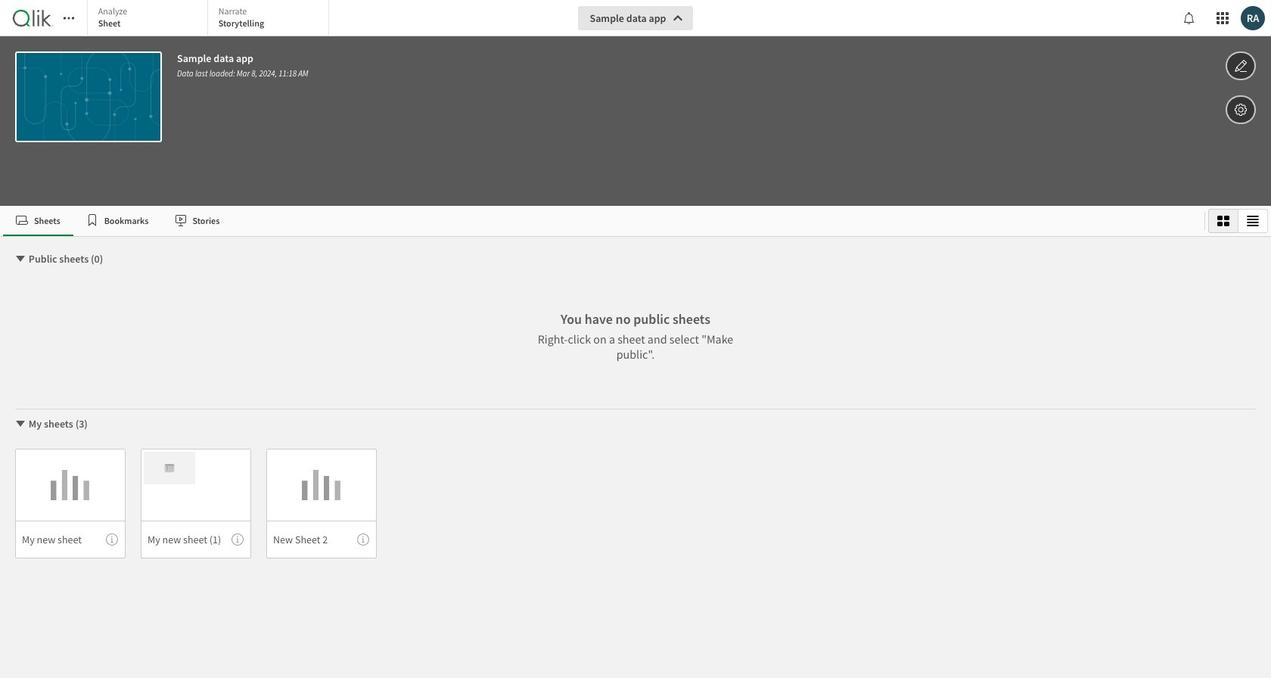 Task type: vqa. For each thing, say whether or not it's contained in the screenshot.
EDIT icon
yes



Task type: locate. For each thing, give the bounding box(es) containing it.
2 tooltip from the left
[[232, 534, 244, 546]]

edit image
[[1235, 57, 1248, 75]]

menu item for my new sheet sheet is selected. press the spacebar or enter key to open my new sheet sheet. use the right and left arrow keys to navigate. 'element' at the left bottom of page
[[15, 521, 126, 559]]

3 menu item from the left
[[266, 521, 377, 559]]

tab list
[[87, 0, 333, 38], [3, 206, 1199, 236]]

toolbar
[[0, 0, 1272, 206]]

1 horizontal spatial menu item
[[141, 521, 251, 559]]

3 tooltip from the left
[[357, 534, 369, 546]]

2 horizontal spatial menu item
[[266, 521, 377, 559]]

application
[[0, 0, 1272, 678]]

group
[[1209, 209, 1269, 233]]

menu item
[[15, 521, 126, 559], [141, 521, 251, 559], [266, 521, 377, 559]]

2 horizontal spatial tooltip
[[357, 534, 369, 546]]

tooltip for my new sheet (1) sheet is selected. press the spacebar or enter key to open my new sheet (1) sheet. use the right and left arrow keys to navigate. element
[[232, 534, 244, 546]]

1 vertical spatial tab list
[[3, 206, 1199, 236]]

2 menu item from the left
[[141, 521, 251, 559]]

tooltip inside new sheet 2 sheet is selected. press the spacebar or enter key to open new sheet 2 sheet. use the right and left arrow keys to navigate. 'element'
[[357, 534, 369, 546]]

1 menu item from the left
[[15, 521, 126, 559]]

0 horizontal spatial menu item
[[15, 521, 126, 559]]

menu item for new sheet 2 sheet is selected. press the spacebar or enter key to open new sheet 2 sheet. use the right and left arrow keys to navigate. 'element'
[[266, 521, 377, 559]]

tooltip
[[106, 534, 118, 546], [232, 534, 244, 546], [357, 534, 369, 546]]

1 horizontal spatial tooltip
[[232, 534, 244, 546]]

0 horizontal spatial tooltip
[[106, 534, 118, 546]]

tooltip inside my new sheet sheet is selected. press the spacebar or enter key to open my new sheet sheet. use the right and left arrow keys to navigate. 'element'
[[106, 534, 118, 546]]

1 tooltip from the left
[[106, 534, 118, 546]]

tooltip inside my new sheet (1) sheet is selected. press the spacebar or enter key to open my new sheet (1) sheet. use the right and left arrow keys to navigate. element
[[232, 534, 244, 546]]

list view image
[[1248, 215, 1260, 227]]

collapse image
[[14, 418, 26, 430]]

my new sheet sheet is selected. press the spacebar or enter key to open my new sheet sheet. use the right and left arrow keys to navigate. element
[[15, 449, 126, 559]]



Task type: describe. For each thing, give the bounding box(es) containing it.
app options image
[[1235, 101, 1248, 119]]

tooltip for new sheet 2 sheet is selected. press the spacebar or enter key to open new sheet 2 sheet. use the right and left arrow keys to navigate. 'element'
[[357, 534, 369, 546]]

new sheet 2 sheet is selected. press the spacebar or enter key to open new sheet 2 sheet. use the right and left arrow keys to navigate. element
[[266, 449, 377, 559]]

tooltip for my new sheet sheet is selected. press the spacebar or enter key to open my new sheet sheet. use the right and left arrow keys to navigate. 'element' at the left bottom of page
[[106, 534, 118, 546]]

my new sheet (1) sheet is selected. press the spacebar or enter key to open my new sheet (1) sheet. use the right and left arrow keys to navigate. element
[[141, 449, 251, 559]]

grid view image
[[1218, 215, 1230, 227]]

0 vertical spatial tab list
[[87, 0, 333, 38]]

collapse image
[[14, 253, 26, 265]]

menu item for my new sheet (1) sheet is selected. press the spacebar or enter key to open my new sheet (1) sheet. use the right and left arrow keys to navigate. element
[[141, 521, 251, 559]]



